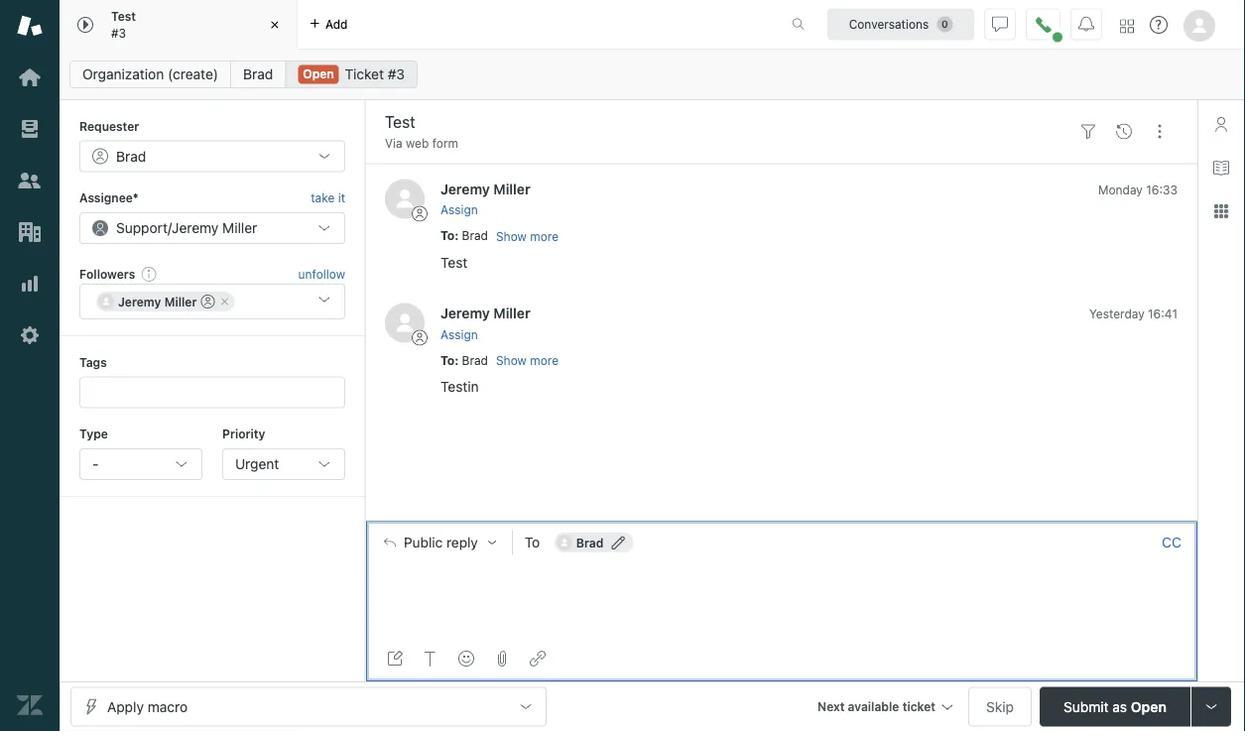 Task type: locate. For each thing, give the bounding box(es) containing it.
2 vertical spatial to
[[525, 534, 540, 551]]

#3 inside secondary element
[[388, 66, 405, 82]]

jeremy up testin
[[441, 305, 490, 321]]

add button
[[298, 0, 360, 49]]

0 horizontal spatial test
[[111, 10, 136, 23]]

0 vertical spatial :
[[455, 229, 459, 243]]

jeremy miller assign for test
[[441, 181, 531, 217]]

next
[[818, 700, 845, 714]]

: down form
[[455, 229, 459, 243]]

1 vertical spatial more
[[530, 354, 559, 368]]

0 vertical spatial #3
[[111, 26, 126, 40]]

assign down form
[[441, 203, 478, 217]]

1 assign from the top
[[441, 203, 478, 217]]

tags
[[79, 355, 107, 369]]

via
[[385, 136, 403, 150]]

assign button up testin
[[441, 325, 478, 343]]

avatar image
[[385, 179, 425, 219], [385, 303, 425, 343]]

: up testin
[[455, 353, 459, 367]]

/
[[168, 220, 172, 236]]

1 vertical spatial jeremy miller link
[[441, 305, 531, 321]]

1 show from the top
[[496, 230, 527, 244]]

available
[[848, 700, 900, 714]]

1 : from the top
[[455, 229, 459, 243]]

test for test #3
[[111, 10, 136, 23]]

assign button
[[441, 201, 478, 219], [441, 325, 478, 343]]

yesterday 16:41
[[1090, 307, 1178, 321]]

admin image
[[17, 323, 43, 348]]

0 vertical spatial jeremy miller link
[[441, 181, 531, 197]]

support
[[116, 220, 168, 236]]

assign
[[441, 203, 478, 217], [441, 327, 478, 341]]

open
[[303, 67, 334, 81], [1131, 699, 1167, 715]]

0 horizontal spatial open
[[303, 67, 334, 81]]

apps image
[[1214, 203, 1230, 219]]

ticket #3
[[345, 66, 405, 82]]

jeremy miller assign up testin
[[441, 305, 531, 341]]

brad
[[243, 66, 273, 82], [116, 148, 146, 164], [462, 229, 488, 243], [462, 353, 488, 367], [576, 536, 604, 550]]

followers
[[79, 267, 135, 281]]

1 horizontal spatial #3
[[388, 66, 405, 82]]

jeremy miller link for testin
[[441, 305, 531, 321]]

yesterday
[[1090, 307, 1145, 321]]

insert emojis image
[[459, 651, 474, 667]]

0 vertical spatial avatar image
[[385, 179, 425, 219]]

jeremy right the support
[[172, 220, 219, 236]]

open right as
[[1131, 699, 1167, 715]]

zendesk image
[[17, 693, 43, 719]]

1 vertical spatial assign
[[441, 327, 478, 341]]

2 show from the top
[[496, 354, 527, 368]]

tab
[[60, 0, 298, 50]]

0 vertical spatial to : brad show more
[[441, 229, 559, 244]]

organization
[[82, 66, 164, 82]]

tab containing test
[[60, 0, 298, 50]]

miller inside option
[[164, 295, 197, 309]]

#3
[[111, 26, 126, 40], [388, 66, 405, 82]]

zendesk support image
[[17, 13, 43, 39]]

(create)
[[168, 66, 218, 82]]

to down form
[[441, 229, 455, 243]]

jeremy inside option
[[118, 295, 161, 309]]

submit
[[1064, 699, 1109, 715]]

2 avatar image from the top
[[385, 303, 425, 343]]

hide composer image
[[774, 513, 789, 529]]

miller
[[494, 181, 531, 197], [222, 220, 257, 236], [164, 295, 197, 309], [494, 305, 531, 321]]

2 assign from the top
[[441, 327, 478, 341]]

#3 for test #3
[[111, 26, 126, 40]]

#3 inside test #3
[[111, 26, 126, 40]]

jeremy miller option
[[96, 292, 235, 312]]

Monday 16:33 text field
[[1099, 183, 1178, 196]]

to
[[441, 229, 455, 243], [441, 353, 455, 367], [525, 534, 540, 551]]

test inside conversationlabel log
[[441, 254, 468, 270]]

it
[[338, 191, 345, 205]]

via web form
[[385, 136, 459, 150]]

to for test
[[441, 229, 455, 243]]

1 vertical spatial show more button
[[496, 352, 559, 370]]

1 horizontal spatial test
[[441, 254, 468, 270]]

#3 for ticket #3
[[388, 66, 405, 82]]

jeremy inside assignee* element
[[172, 220, 219, 236]]

test inside "tabs" tab list
[[111, 10, 136, 23]]

0 vertical spatial to
[[441, 229, 455, 243]]

brad inside 'link'
[[243, 66, 273, 82]]

unfollow
[[298, 267, 345, 281]]

test #3
[[111, 10, 136, 40]]

1 to : brad show more from the top
[[441, 229, 559, 244]]

organizations image
[[17, 219, 43, 245]]

2 jeremy miller link from the top
[[441, 305, 531, 321]]

close image
[[265, 15, 285, 35]]

unfollow button
[[298, 265, 345, 283]]

jeremy miller assign down form
[[441, 181, 531, 217]]

1 vertical spatial test
[[441, 254, 468, 270]]

jeremy miller assign
[[441, 181, 531, 217], [441, 305, 531, 341]]

1 vertical spatial open
[[1131, 699, 1167, 715]]

filter image
[[1081, 124, 1097, 140]]

#3 up organization
[[111, 26, 126, 40]]

1 vertical spatial avatar image
[[385, 303, 425, 343]]

show
[[496, 230, 527, 244], [496, 354, 527, 368]]

2 jeremy miller assign from the top
[[441, 305, 531, 341]]

2 assign button from the top
[[441, 325, 478, 343]]

add link (cmd k) image
[[530, 651, 546, 667]]

assignee* element
[[79, 212, 345, 244]]

urgent button
[[222, 449, 345, 480]]

monday 16:33
[[1099, 183, 1178, 196]]

1 vertical spatial jeremy miller assign
[[441, 305, 531, 341]]

:
[[455, 229, 459, 243], [455, 353, 459, 367]]

to left klobrad84@gmail.com 'icon'
[[525, 534, 540, 551]]

0 vertical spatial assign
[[441, 203, 478, 217]]

reply
[[447, 534, 478, 551]]

test
[[111, 10, 136, 23], [441, 254, 468, 270]]

displays possible ticket submission types image
[[1204, 699, 1220, 715]]

take it button
[[311, 188, 345, 208]]

1 vertical spatial assign button
[[441, 325, 478, 343]]

monday
[[1099, 183, 1143, 196]]

organization (create)
[[82, 66, 218, 82]]

followers element
[[79, 284, 345, 320]]

1 jeremy miller assign from the top
[[441, 181, 531, 217]]

draft mode image
[[387, 651, 403, 667]]

1 show more button from the top
[[496, 228, 559, 246]]

assignee*
[[79, 191, 139, 205]]

2 to : brad show more from the top
[[441, 353, 559, 368]]

to : brad show more
[[441, 229, 559, 244], [441, 353, 559, 368]]

0 vertical spatial assign button
[[441, 201, 478, 219]]

show for test
[[496, 230, 527, 244]]

0 vertical spatial show more button
[[496, 228, 559, 246]]

1 vertical spatial show
[[496, 354, 527, 368]]

take
[[311, 191, 335, 205]]

- button
[[79, 449, 202, 480]]

jeremy
[[441, 181, 490, 197], [172, 220, 219, 236], [118, 295, 161, 309], [441, 305, 490, 321]]

requester element
[[79, 140, 345, 172]]

jeremy miller link
[[441, 181, 531, 197], [441, 305, 531, 321]]

2 : from the top
[[455, 353, 459, 367]]

next available ticket
[[818, 700, 936, 714]]

16:33
[[1147, 183, 1178, 196]]

0 vertical spatial test
[[111, 10, 136, 23]]

0 vertical spatial show
[[496, 230, 527, 244]]

notifications image
[[1079, 16, 1095, 32]]

#3 right ticket
[[388, 66, 405, 82]]

ticket actions image
[[1152, 124, 1168, 140]]

1 vertical spatial :
[[455, 353, 459, 367]]

show more button for test
[[496, 228, 559, 246]]

0 horizontal spatial #3
[[111, 26, 126, 40]]

add attachment image
[[494, 651, 510, 667]]

test for test
[[441, 254, 468, 270]]

cc
[[1162, 534, 1182, 551]]

assign for test
[[441, 203, 478, 217]]

ticket
[[903, 700, 936, 714]]

jeremy miller link up testin
[[441, 305, 531, 321]]

priority
[[222, 427, 265, 441]]

2 more from the top
[[530, 354, 559, 368]]

1 more from the top
[[530, 230, 559, 244]]

miller inside assignee* element
[[222, 220, 257, 236]]

more
[[530, 230, 559, 244], [530, 354, 559, 368]]

assign button down form
[[441, 201, 478, 219]]

format text image
[[423, 651, 439, 667]]

1 vertical spatial to
[[441, 353, 455, 367]]

button displays agent's chat status as invisible. image
[[992, 16, 1008, 32]]

1 assign button from the top
[[441, 201, 478, 219]]

1 jeremy miller link from the top
[[441, 181, 531, 197]]

to up testin
[[441, 353, 455, 367]]

jeremy down info on adding followers image
[[118, 295, 161, 309]]

0 vertical spatial more
[[530, 230, 559, 244]]

0 vertical spatial open
[[303, 67, 334, 81]]

user is an agent image
[[201, 295, 215, 309]]

1 vertical spatial to : brad show more
[[441, 353, 559, 368]]

views image
[[17, 116, 43, 142]]

1 avatar image from the top
[[385, 179, 425, 219]]

jeremy miller link down form
[[441, 181, 531, 197]]

1 horizontal spatial open
[[1131, 699, 1167, 715]]

get started image
[[17, 65, 43, 90]]

show more button
[[496, 228, 559, 246], [496, 352, 559, 370]]

open left ticket
[[303, 67, 334, 81]]

public reply button
[[366, 522, 512, 564]]

Yesterday 16:41 text field
[[1090, 307, 1178, 321]]

2 show more button from the top
[[496, 352, 559, 370]]

1 vertical spatial #3
[[388, 66, 405, 82]]

assign up testin
[[441, 327, 478, 341]]

0 vertical spatial jeremy miller assign
[[441, 181, 531, 217]]



Task type: vqa. For each thing, say whether or not it's contained in the screenshot.
klobrad84@gmail.com image
yes



Task type: describe. For each thing, give the bounding box(es) containing it.
ticket
[[345, 66, 384, 82]]

support / jeremy miller
[[116, 220, 257, 236]]

knowledge image
[[1214, 160, 1230, 176]]

-
[[92, 456, 99, 472]]

skip button
[[969, 687, 1032, 727]]

jeremy down form
[[441, 181, 490, 197]]

more for testin
[[530, 354, 559, 368]]

reporting image
[[17, 271, 43, 297]]

skip
[[987, 699, 1014, 715]]

millerjeremy500@gmail.com image
[[98, 294, 114, 310]]

jeremy miller assign for testin
[[441, 305, 531, 341]]

show for testin
[[496, 354, 527, 368]]

more for test
[[530, 230, 559, 244]]

to : brad show more for test
[[441, 229, 559, 244]]

take it
[[311, 191, 345, 205]]

form
[[432, 136, 459, 150]]

open inside secondary element
[[303, 67, 334, 81]]

zendesk products image
[[1120, 19, 1134, 33]]

avatar image for test
[[385, 179, 425, 219]]

events image
[[1116, 124, 1132, 140]]

klobrad84@gmail.com image
[[557, 535, 572, 551]]

secondary element
[[60, 55, 1246, 94]]

add
[[326, 17, 348, 31]]

organization (create) button
[[69, 61, 231, 88]]

apply
[[107, 699, 144, 715]]

cc button
[[1162, 534, 1182, 552]]

testin
[[441, 378, 479, 395]]

jeremy miller
[[118, 295, 197, 309]]

submit as open
[[1064, 699, 1167, 715]]

to for testin
[[441, 353, 455, 367]]

get help image
[[1150, 16, 1168, 34]]

web
[[406, 136, 429, 150]]

16:41
[[1148, 307, 1178, 321]]

conversationlabel log
[[365, 163, 1198, 521]]

show more button for testin
[[496, 352, 559, 370]]

conversations
[[849, 17, 929, 31]]

assign button for testin
[[441, 325, 478, 343]]

brad link
[[230, 61, 286, 88]]

: for testin
[[455, 353, 459, 367]]

conversations button
[[828, 8, 975, 40]]

next available ticket button
[[809, 687, 961, 730]]

customer context image
[[1214, 116, 1230, 132]]

as
[[1113, 699, 1128, 715]]

macro
[[148, 699, 188, 715]]

remove image
[[219, 296, 231, 308]]

tabs tab list
[[60, 0, 771, 50]]

apply macro
[[107, 699, 188, 715]]

Subject field
[[381, 110, 1067, 134]]

jeremy miller link for test
[[441, 181, 531, 197]]

assign for testin
[[441, 327, 478, 341]]

assign button for test
[[441, 201, 478, 219]]

edit user image
[[612, 536, 626, 550]]

type
[[79, 427, 108, 441]]

customers image
[[17, 168, 43, 194]]

to : brad show more for testin
[[441, 353, 559, 368]]

public reply
[[404, 534, 478, 551]]

avatar image for testin
[[385, 303, 425, 343]]

main element
[[0, 0, 60, 731]]

public
[[404, 534, 443, 551]]

info on adding followers image
[[141, 266, 157, 282]]

urgent
[[235, 456, 279, 472]]

requester
[[79, 119, 139, 133]]

: for test
[[455, 229, 459, 243]]

brad inside requester element
[[116, 148, 146, 164]]



